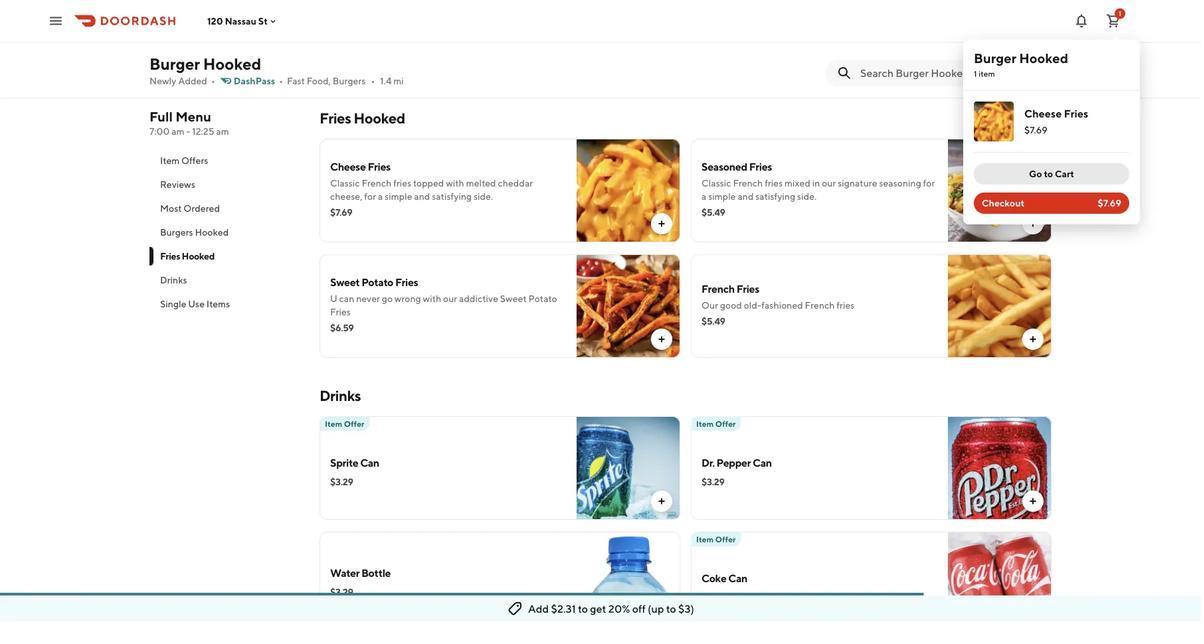 Task type: describe. For each thing, give the bounding box(es) containing it.
1 am from the left
[[172, 126, 185, 137]]

checkout
[[982, 198, 1025, 209]]

to inside button
[[1045, 168, 1054, 179]]

can
[[339, 293, 354, 304]]

and for cheese fries
[[414, 191, 430, 202]]

newly added •
[[150, 75, 215, 86]]

never
[[356, 293, 380, 304]]

$5.49 inside seasoned fries classic french fries mixed in our signature seasoning for a simple and satisfying side. $5.49
[[702, 207, 726, 218]]

$7.69 inside the 'cheese fries $7.69'
[[1025, 125, 1048, 136]]

0 vertical spatial fries hooked
[[320, 110, 405, 127]]

hooked inside burgers hooked button
[[195, 227, 229, 238]]

$7.69 inside cheese fries classic french fries topped with melted cheddar cheese, for a simple and satisfying side. $7.69
[[330, 207, 353, 218]]

item inside button
[[160, 155, 180, 166]]

2 • from the left
[[279, 75, 283, 86]]

single
[[160, 299, 186, 310]]

grilled cheese image
[[577, 0, 681, 80]]

offer for sprite
[[344, 419, 365, 429]]

full
[[150, 109, 173, 125]]

wrong
[[395, 293, 421, 304]]

get
[[590, 603, 607, 616]]

burger,
[[455, 16, 485, 27]]

offers
[[181, 155, 208, 166]]

coke can
[[702, 573, 748, 585]]

7:00
[[150, 126, 170, 137]]

can for sprite can
[[360, 457, 379, 470]]

simple for seasoned fries
[[709, 191, 736, 202]]

1 inside "button"
[[1119, 10, 1122, 17]]

water
[[330, 567, 360, 580]]

our inside sweet potato fries u can never go wrong with our addictive sweet potato fries $6.59
[[443, 293, 457, 304]]

sprite can
[[330, 457, 379, 470]]

perfect
[[458, 29, 489, 40]]

simple for cheese fries
[[385, 191, 412, 202]]

(up
[[648, 603, 664, 616]]

2 cheese from the left
[[504, 29, 534, 40]]

fries inside seasoned fries classic french fries mixed in our signature seasoning for a simple and satisfying side. $5.49
[[750, 161, 772, 173]]

mixed
[[785, 178, 811, 189]]

mood
[[408, 16, 432, 27]]

you're
[[338, 16, 364, 27]]

in inside seasoned fries classic french fries mixed in our signature seasoning for a simple and satisfying side. $5.49
[[813, 178, 820, 189]]

go
[[382, 293, 393, 304]]

Item Search search field
[[861, 66, 1042, 80]]

cheese fries classic french fries topped with melted cheddar cheese, for a simple and satisfying side. $7.69
[[330, 161, 533, 218]]

ordered
[[184, 203, 220, 214]]

drinks inside button
[[160, 275, 187, 286]]

$3)
[[679, 603, 695, 616]]

hooked down burgers hooked
[[182, 251, 215, 262]]

fries for cheese fries
[[394, 178, 412, 189]]

cheddar
[[498, 178, 533, 189]]

2 horizontal spatial $7.69
[[1098, 198, 1122, 209]]

a inside seasoned fries classic french fries mixed in our signature seasoning for a simple and satisfying side. $5.49
[[702, 191, 707, 202]]

go to cart
[[1030, 168, 1075, 179]]

classic for seasoned
[[702, 178, 732, 189]]

1 vertical spatial drinks
[[320, 388, 361, 405]]

add
[[528, 603, 549, 616]]

items
[[207, 299, 230, 310]]

2 horizontal spatial can
[[753, 457, 772, 470]]

also
[[501, 16, 517, 27]]

french up the our on the top right of the page
[[702, 283, 735, 295]]

newly
[[150, 75, 176, 86]]

for up that's at top
[[434, 16, 446, 27]]

go to cart button
[[974, 164, 1130, 185]]

in inside if you're not in the mood for a burger, we also offer a grilled cheese sandwich that's perfect for cheese lovers.
[[382, 16, 390, 27]]

burger hooked
[[150, 54, 261, 73]]

1 • from the left
[[211, 75, 215, 86]]

fries inside the 'cheese fries $7.69'
[[1065, 107, 1089, 120]]

single use items button
[[150, 292, 304, 316]]

item
[[979, 69, 996, 78]]

cheese,
[[330, 191, 363, 202]]

cheese for cheese fries $7.69
[[1025, 107, 1062, 120]]

off
[[633, 603, 646, 616]]

go
[[1030, 168, 1043, 179]]

grilled
[[330, 29, 357, 40]]

item for sprite can
[[325, 419, 342, 429]]

dr. pepper can
[[702, 457, 772, 470]]

single use items
[[160, 299, 230, 310]]

hooked inside burger hooked 1 item
[[1020, 51, 1069, 66]]

pepper
[[717, 457, 751, 470]]

add item to cart image
[[1028, 219, 1039, 229]]

not
[[366, 16, 380, 27]]

fries inside french fries our good old-fashioned french fries $5.49
[[737, 283, 760, 295]]

with inside sweet potato fries u can never go wrong with our addictive sweet potato fries $6.59
[[423, 293, 441, 304]]

side. for cheese fries
[[474, 191, 493, 202]]

full menu 7:00 am - 12:25 am
[[150, 109, 229, 137]]

burgers hooked
[[160, 227, 229, 238]]

french inside cheese fries classic french fries topped with melted cheddar cheese, for a simple and satisfying side. $7.69
[[362, 178, 392, 189]]

reviews
[[160, 179, 195, 190]]

12:25
[[192, 126, 214, 137]]

burger hooked 1 item
[[974, 51, 1069, 78]]

for inside cheese fries classic french fries topped with melted cheddar cheese, for a simple and satisfying side. $7.69
[[364, 191, 376, 202]]

a inside cheese fries classic french fries topped with melted cheddar cheese, for a simple and satisfying side. $7.69
[[378, 191, 383, 202]]

the
[[392, 16, 406, 27]]

lovers.
[[536, 29, 563, 40]]

if
[[330, 16, 336, 27]]

with inside cheese fries classic french fries topped with melted cheddar cheese, for a simple and satisfying side. $7.69
[[446, 178, 465, 189]]

reviews button
[[150, 173, 304, 197]]

1 vertical spatial sweet
[[500, 293, 527, 304]]

dashpass •
[[234, 75, 283, 86]]

sandwich
[[391, 29, 431, 40]]

20%
[[609, 603, 630, 616]]

120 nassau st button
[[207, 15, 278, 26]]

our
[[702, 300, 719, 311]]

sprite
[[330, 457, 358, 470]]

seasoning
[[880, 178, 922, 189]]

0 horizontal spatial fries hooked
[[160, 251, 215, 262]]

3 • from the left
[[371, 75, 375, 86]]

food,
[[307, 75, 331, 86]]

a up that's at top
[[448, 16, 453, 27]]

seasoned fries classic french fries mixed in our signature seasoning for a simple and satisfying side. $5.49
[[702, 161, 935, 218]]

coke
[[702, 573, 727, 585]]

signature
[[838, 178, 878, 189]]

120 nassau st
[[207, 15, 268, 26]]

add item to cart image for $3.29
[[657, 612, 667, 623]]

seasoned
[[702, 161, 748, 173]]

item for coke can
[[697, 535, 714, 544]]

menu
[[176, 109, 211, 125]]

1 horizontal spatial to
[[666, 603, 676, 616]]



Task type: vqa. For each thing, say whether or not it's contained in the screenshot.


Task type: locate. For each thing, give the bounding box(es) containing it.
hooked down ordered
[[195, 227, 229, 238]]

1 horizontal spatial cheese
[[1025, 107, 1062, 120]]

to right go
[[1045, 168, 1054, 179]]

item offer up the dr.
[[697, 419, 736, 429]]

water bottle image
[[577, 532, 681, 623]]

0 vertical spatial drinks
[[160, 275, 187, 286]]

1
[[1119, 10, 1122, 17], [974, 69, 978, 78]]

add item to cart image for dr. pepper can
[[1028, 497, 1039, 507]]

simple inside seasoned fries classic french fries mixed in our signature seasoning for a simple and satisfying side. $5.49
[[709, 191, 736, 202]]

most ordered
[[160, 203, 220, 214]]

for right seasoning on the right top of the page
[[924, 178, 935, 189]]

add item to cart image for sprite can
[[657, 497, 667, 507]]

item
[[160, 155, 180, 166], [325, 419, 342, 429], [697, 419, 714, 429], [697, 535, 714, 544]]

fast
[[287, 75, 305, 86]]

cheese
[[359, 29, 389, 40], [504, 29, 534, 40]]

item offers button
[[150, 149, 304, 173]]

nassau
[[225, 15, 257, 26]]

item left offers
[[160, 155, 180, 166]]

cheese up cheese,
[[330, 161, 366, 173]]

hooked
[[1020, 51, 1069, 66], [203, 54, 261, 73], [354, 110, 405, 127], [195, 227, 229, 238], [182, 251, 215, 262]]

1 horizontal spatial fries
[[765, 178, 783, 189]]

u
[[330, 293, 338, 304]]

fries hooked
[[320, 110, 405, 127], [160, 251, 215, 262]]

0 vertical spatial burgers
[[333, 75, 366, 86]]

cart
[[1056, 168, 1075, 179]]

-
[[186, 126, 190, 137]]

1 horizontal spatial drinks
[[320, 388, 361, 405]]

1 horizontal spatial am
[[216, 126, 229, 137]]

simple inside cheese fries classic french fries topped with melted cheddar cheese, for a simple and satisfying side. $7.69
[[385, 191, 412, 202]]

side. for seasoned fries
[[798, 191, 817, 202]]

in left the
[[382, 16, 390, 27]]

burgers hooked button
[[150, 221, 304, 245]]

0 horizontal spatial potato
[[362, 276, 394, 289]]

to
[[1045, 168, 1054, 179], [578, 603, 588, 616], [666, 603, 676, 616]]

1 vertical spatial fries hooked
[[160, 251, 215, 262]]

we
[[487, 16, 499, 27]]

0 vertical spatial $5.49
[[702, 207, 726, 218]]

burgers down most
[[160, 227, 193, 238]]

sweet up can in the top of the page
[[330, 276, 360, 289]]

offer for coke
[[716, 535, 736, 544]]

topped
[[413, 178, 444, 189]]

0 horizontal spatial fries
[[394, 178, 412, 189]]

and down seasoned
[[738, 191, 754, 202]]

add $2.31 to get 20% off (up to $3)
[[528, 603, 695, 616]]

1 vertical spatial with
[[423, 293, 441, 304]]

1 horizontal spatial 1
[[1119, 10, 1122, 17]]

notification bell image
[[1074, 13, 1090, 29]]

most
[[160, 203, 182, 214]]

$3.29 down sprite
[[330, 477, 353, 488]]

1 right the notification bell image
[[1119, 10, 1122, 17]]

120
[[207, 15, 223, 26]]

0 horizontal spatial •
[[211, 75, 215, 86]]

$7.69 down cheese,
[[330, 207, 353, 218]]

0 horizontal spatial burgers
[[160, 227, 193, 238]]

dr. pepper can image
[[948, 417, 1052, 520]]

0 horizontal spatial cheese
[[330, 161, 366, 173]]

0 horizontal spatial sweet
[[330, 276, 360, 289]]

$3.29 down coke
[[702, 593, 725, 604]]

$3.29 down water
[[330, 587, 353, 598]]

1 vertical spatial burgers
[[160, 227, 193, 238]]

dr.
[[702, 457, 715, 470]]

0 horizontal spatial our
[[443, 293, 457, 304]]

$2.31
[[551, 603, 576, 616]]

item offer for dr.
[[697, 419, 736, 429]]

good
[[720, 300, 742, 311]]

1 $5.49 from the top
[[702, 207, 726, 218]]

am left "-"
[[172, 126, 185, 137]]

offer for dr.
[[716, 419, 736, 429]]

side. down mixed
[[798, 191, 817, 202]]

for
[[434, 16, 446, 27], [491, 29, 502, 40], [924, 178, 935, 189], [364, 191, 376, 202]]

side. down melted on the left of page
[[474, 191, 493, 202]]

$7.69 up go
[[1025, 125, 1048, 136]]

french inside seasoned fries classic french fries mixed in our signature seasoning for a simple and satisfying side. $5.49
[[733, 178, 763, 189]]

sweet potato fries image
[[577, 255, 681, 358]]

1 horizontal spatial fries hooked
[[320, 110, 405, 127]]

to left "$3)"
[[666, 603, 676, 616]]

2 satisfying from the left
[[756, 191, 796, 202]]

0 vertical spatial our
[[822, 178, 836, 189]]

french up cheese,
[[362, 178, 392, 189]]

0 horizontal spatial cheese fries image
[[577, 139, 681, 243]]

1 and from the left
[[414, 191, 430, 202]]

1 horizontal spatial classic
[[702, 178, 732, 189]]

cheese for cheese fries classic french fries topped with melted cheddar cheese, for a simple and satisfying side. $7.69
[[330, 161, 366, 173]]

classic down seasoned
[[702, 178, 732, 189]]

side. inside cheese fries classic french fries topped with melted cheddar cheese, for a simple and satisfying side. $7.69
[[474, 191, 493, 202]]

1 items, open order cart image
[[1106, 13, 1122, 29]]

2 and from the left
[[738, 191, 754, 202]]

0 horizontal spatial $7.69
[[330, 207, 353, 218]]

1 satisfying from the left
[[432, 191, 472, 202]]

0 vertical spatial potato
[[362, 276, 394, 289]]

fries hooked down fast food, burgers • 1.4 mi
[[320, 110, 405, 127]]

$7.69 down "go to cart" button
[[1098, 198, 1122, 209]]

1 vertical spatial our
[[443, 293, 457, 304]]

and inside seasoned fries classic french fries mixed in our signature seasoning for a simple and satisfying side. $5.49
[[738, 191, 754, 202]]

with
[[446, 178, 465, 189], [423, 293, 441, 304]]

item offer up coke
[[697, 535, 736, 544]]

0 horizontal spatial drinks
[[160, 275, 187, 286]]

side.
[[474, 191, 493, 202], [798, 191, 817, 202]]

$3.29
[[330, 477, 353, 488], [702, 477, 725, 488], [330, 587, 353, 598], [702, 593, 725, 604]]

1 vertical spatial potato
[[529, 293, 557, 304]]

2 classic from the left
[[702, 178, 732, 189]]

offer
[[519, 16, 539, 27]]

satisfying for cheese fries
[[432, 191, 472, 202]]

open menu image
[[48, 13, 64, 29]]

if you're not in the mood for a burger, we also offer a grilled cheese sandwich that's perfect for cheese lovers.
[[330, 16, 563, 40]]

1 horizontal spatial in
[[813, 178, 820, 189]]

offer
[[344, 419, 365, 429], [716, 419, 736, 429], [716, 535, 736, 544]]

use
[[188, 299, 205, 310]]

with left melted on the left of page
[[446, 178, 465, 189]]

a right cheese,
[[378, 191, 383, 202]]

sweet right addictive
[[500, 293, 527, 304]]

1 classic from the left
[[330, 178, 360, 189]]

0 horizontal spatial burger
[[150, 54, 200, 73]]

0 horizontal spatial in
[[382, 16, 390, 27]]

1 horizontal spatial and
[[738, 191, 754, 202]]

1 horizontal spatial potato
[[529, 293, 557, 304]]

cheese inside cheese fries classic french fries topped with melted cheddar cheese, for a simple and satisfying side. $7.69
[[330, 161, 366, 173]]

$3.29 for sprite
[[330, 477, 353, 488]]

2 am from the left
[[216, 126, 229, 137]]

add item to cart image for classic french fries topped with melted cheddar cheese, for a simple and satisfying side.
[[657, 219, 667, 229]]

bottle
[[362, 567, 391, 580]]

for down we
[[491, 29, 502, 40]]

• left fast
[[279, 75, 283, 86]]

0 horizontal spatial simple
[[385, 191, 412, 202]]

french right fashioned
[[805, 300, 835, 311]]

cheese down 'offer' at the top left
[[504, 29, 534, 40]]

0 horizontal spatial side.
[[474, 191, 493, 202]]

cheese down not
[[359, 29, 389, 40]]

coke can image
[[948, 532, 1052, 623]]

fries left topped
[[394, 178, 412, 189]]

fries hooked down burgers hooked
[[160, 251, 215, 262]]

1 vertical spatial $5.49
[[702, 316, 726, 327]]

offer up coke can
[[716, 535, 736, 544]]

0 vertical spatial with
[[446, 178, 465, 189]]

satisfying down topped
[[432, 191, 472, 202]]

sweet potato fries u can never go wrong with our addictive sweet potato fries $6.59
[[330, 276, 557, 334]]

in right mixed
[[813, 178, 820, 189]]

melted
[[466, 178, 496, 189]]

satisfying down mixed
[[756, 191, 796, 202]]

satisfying inside seasoned fries classic french fries mixed in our signature seasoning for a simple and satisfying side. $5.49
[[756, 191, 796, 202]]

cheese fries $7.69
[[1025, 107, 1089, 136]]

fries left mixed
[[765, 178, 783, 189]]

item offer for sprite
[[325, 419, 365, 429]]

add item to cart image for coke can
[[1028, 612, 1039, 623]]

our
[[822, 178, 836, 189], [443, 293, 457, 304]]

item offers
[[160, 155, 208, 166]]

fries right fashioned
[[837, 300, 855, 311]]

0 horizontal spatial classic
[[330, 178, 360, 189]]

st
[[258, 15, 268, 26]]

0 vertical spatial sweet
[[330, 276, 360, 289]]

burger inside burger hooked 1 item
[[974, 51, 1017, 66]]

2 horizontal spatial to
[[1045, 168, 1054, 179]]

0 horizontal spatial and
[[414, 191, 430, 202]]

classic up cheese,
[[330, 178, 360, 189]]

simple right cheese,
[[385, 191, 412, 202]]

potato
[[362, 276, 394, 289], [529, 293, 557, 304]]

old-
[[744, 300, 762, 311]]

cheese inside the 'cheese fries $7.69'
[[1025, 107, 1062, 120]]

burgers right food,
[[333, 75, 366, 86]]

a right 'offer' at the top left
[[541, 16, 546, 27]]

classic for cheese
[[330, 178, 360, 189]]

satisfying for seasoned fries
[[756, 191, 796, 202]]

• left 1.4
[[371, 75, 375, 86]]

and inside cheese fries classic french fries topped with melted cheddar cheese, for a simple and satisfying side. $7.69
[[414, 191, 430, 202]]

burgers inside button
[[160, 227, 193, 238]]

0 vertical spatial 1
[[1119, 10, 1122, 17]]

item up sprite
[[325, 419, 342, 429]]

in
[[382, 16, 390, 27], [813, 178, 820, 189]]

item offer for coke
[[697, 535, 736, 544]]

sprite can image
[[577, 417, 681, 520]]

1 horizontal spatial can
[[729, 573, 748, 585]]

$5.49 inside french fries our good old-fashioned french fries $5.49
[[702, 316, 726, 327]]

1 horizontal spatial sweet
[[500, 293, 527, 304]]

item offer
[[325, 419, 365, 429], [697, 419, 736, 429], [697, 535, 736, 544]]

1 button
[[1101, 8, 1127, 34]]

am right the 12:25 on the left of page
[[216, 126, 229, 137]]

fries inside cheese fries classic french fries topped with melted cheddar cheese, for a simple and satisfying side. $7.69
[[368, 161, 391, 173]]

0 horizontal spatial can
[[360, 457, 379, 470]]

$5.49 down the our on the top right of the page
[[702, 316, 726, 327]]

$3.29 for dr.
[[702, 477, 725, 488]]

classic
[[330, 178, 360, 189], [702, 178, 732, 189]]

our left addictive
[[443, 293, 457, 304]]

add item to cart image for our good old-fashioned french fries
[[1028, 334, 1039, 345]]

1 horizontal spatial with
[[446, 178, 465, 189]]

fries
[[394, 178, 412, 189], [765, 178, 783, 189], [837, 300, 855, 311]]

2 simple from the left
[[709, 191, 736, 202]]

fries for seasoned fries
[[765, 178, 783, 189]]

cheese
[[1025, 107, 1062, 120], [330, 161, 366, 173]]

french fries our good old-fashioned french fries $5.49
[[702, 283, 855, 327]]

1 cheese from the left
[[359, 29, 389, 40]]

most ordered button
[[150, 197, 304, 221]]

fries inside french fries our good old-fashioned french fries $5.49
[[837, 300, 855, 311]]

1 vertical spatial in
[[813, 178, 820, 189]]

1 horizontal spatial cheese fries image
[[974, 102, 1014, 142]]

to left "get"
[[578, 603, 588, 616]]

2 horizontal spatial fries
[[837, 300, 855, 311]]

hooked down 1.4
[[354, 110, 405, 127]]

0 horizontal spatial cheese
[[359, 29, 389, 40]]

1 vertical spatial cheese
[[330, 161, 366, 173]]

burger for burger hooked
[[150, 54, 200, 73]]

side. inside seasoned fries classic french fries mixed in our signature seasoning for a simple and satisfying side. $5.49
[[798, 191, 817, 202]]

addictive
[[459, 293, 499, 304]]

can right coke
[[729, 573, 748, 585]]

and down topped
[[414, 191, 430, 202]]

potato up never
[[362, 276, 394, 289]]

cheese down burger hooked 1 item
[[1025, 107, 1062, 120]]

for inside seasoned fries classic french fries mixed in our signature seasoning for a simple and satisfying side. $5.49
[[924, 178, 935, 189]]

1 horizontal spatial $7.69
[[1025, 125, 1048, 136]]

1 vertical spatial 1
[[974, 69, 978, 78]]

1 simple from the left
[[385, 191, 412, 202]]

$3.29 for coke
[[702, 593, 725, 604]]

french down seasoned
[[733, 178, 763, 189]]

water bottle
[[330, 567, 391, 580]]

burger up item
[[974, 51, 1017, 66]]

1 horizontal spatial satisfying
[[756, 191, 796, 202]]

1 horizontal spatial cheese
[[504, 29, 534, 40]]

fries
[[1065, 107, 1089, 120], [320, 110, 351, 127], [368, 161, 391, 173], [750, 161, 772, 173], [160, 251, 180, 262], [395, 276, 418, 289], [737, 283, 760, 295], [330, 307, 351, 318]]

1.4
[[380, 75, 392, 86]]

$6.59
[[330, 323, 354, 334]]

1 horizontal spatial •
[[279, 75, 283, 86]]

classic inside seasoned fries classic french fries mixed in our signature seasoning for a simple and satisfying side. $5.49
[[702, 178, 732, 189]]

2 side. from the left
[[798, 191, 817, 202]]

$7.69
[[1025, 125, 1048, 136], [1098, 198, 1122, 209], [330, 207, 353, 218]]

• down burger hooked
[[211, 75, 215, 86]]

drinks button
[[150, 269, 304, 292]]

item offer up sprite
[[325, 419, 365, 429]]

with right wrong
[[423, 293, 441, 304]]

0 horizontal spatial satisfying
[[432, 191, 472, 202]]

0 horizontal spatial to
[[578, 603, 588, 616]]

0 horizontal spatial with
[[423, 293, 441, 304]]

0 vertical spatial cheese
[[1025, 107, 1062, 120]]

1 horizontal spatial burger
[[974, 51, 1017, 66]]

1 left item
[[974, 69, 978, 78]]

1 side. from the left
[[474, 191, 493, 202]]

can right sprite
[[360, 457, 379, 470]]

fast food, burgers • 1.4 mi
[[287, 75, 404, 86]]

french
[[362, 178, 392, 189], [733, 178, 763, 189], [702, 283, 735, 295], [805, 300, 835, 311]]

and for seasoned fries
[[738, 191, 754, 202]]

1 horizontal spatial our
[[822, 178, 836, 189]]

1 horizontal spatial simple
[[709, 191, 736, 202]]

offer up pepper
[[716, 419, 736, 429]]

that's
[[432, 29, 456, 40]]

burger for burger hooked 1 item
[[974, 51, 1017, 66]]

french fries image
[[948, 255, 1052, 358]]

cheese fries image
[[974, 102, 1014, 142], [577, 139, 681, 243]]

offer up sprite can
[[344, 419, 365, 429]]

a down seasoned
[[702, 191, 707, 202]]

fashioned
[[762, 300, 803, 311]]

$3.29 down the dr.
[[702, 477, 725, 488]]

mi
[[394, 75, 404, 86]]

1 horizontal spatial side.
[[798, 191, 817, 202]]

our inside seasoned fries classic french fries mixed in our signature seasoning for a simple and satisfying side. $5.49
[[822, 178, 836, 189]]

for right cheese,
[[364, 191, 376, 202]]

simple
[[385, 191, 412, 202], [709, 191, 736, 202]]

our left signature
[[822, 178, 836, 189]]

can for coke can
[[729, 573, 748, 585]]

$5.49 down seasoned
[[702, 207, 726, 218]]

2 horizontal spatial •
[[371, 75, 375, 86]]

0 horizontal spatial 1
[[974, 69, 978, 78]]

burger
[[974, 51, 1017, 66], [150, 54, 200, 73]]

burger up newly added • at the top left
[[150, 54, 200, 73]]

2 $5.49 from the top
[[702, 316, 726, 327]]

a
[[448, 16, 453, 27], [541, 16, 546, 27], [378, 191, 383, 202], [702, 191, 707, 202]]

fries inside seasoned fries classic french fries mixed in our signature seasoning for a simple and satisfying side. $5.49
[[765, 178, 783, 189]]

item up the dr.
[[697, 419, 714, 429]]

hooked up the 'cheese fries $7.69'
[[1020, 51, 1069, 66]]

item up coke
[[697, 535, 714, 544]]

can
[[360, 457, 379, 470], [753, 457, 772, 470], [729, 573, 748, 585]]

add item to cart image
[[657, 219, 667, 229], [657, 334, 667, 345], [1028, 334, 1039, 345], [657, 497, 667, 507], [1028, 497, 1039, 507], [657, 612, 667, 623], [1028, 612, 1039, 623]]

•
[[211, 75, 215, 86], [279, 75, 283, 86], [371, 75, 375, 86]]

1 horizontal spatial burgers
[[333, 75, 366, 86]]

potato right addictive
[[529, 293, 557, 304]]

0 vertical spatial in
[[382, 16, 390, 27]]

simple down seasoned
[[709, 191, 736, 202]]

0 horizontal spatial am
[[172, 126, 185, 137]]

can right pepper
[[753, 457, 772, 470]]

add item to cart image for u can never go wrong with our addictive sweet potato fries
[[657, 334, 667, 345]]

classic inside cheese fries classic french fries topped with melted cheddar cheese, for a simple and satisfying side. $7.69
[[330, 178, 360, 189]]

fries inside cheese fries classic french fries topped with melted cheddar cheese, for a simple and satisfying side. $7.69
[[394, 178, 412, 189]]

satisfying inside cheese fries classic french fries topped with melted cheddar cheese, for a simple and satisfying side. $7.69
[[432, 191, 472, 202]]

hooked up dashpass at left
[[203, 54, 261, 73]]

item for dr. pepper can
[[697, 419, 714, 429]]

1 inside burger hooked 1 item
[[974, 69, 978, 78]]

seasoned fries image
[[948, 139, 1052, 243]]



